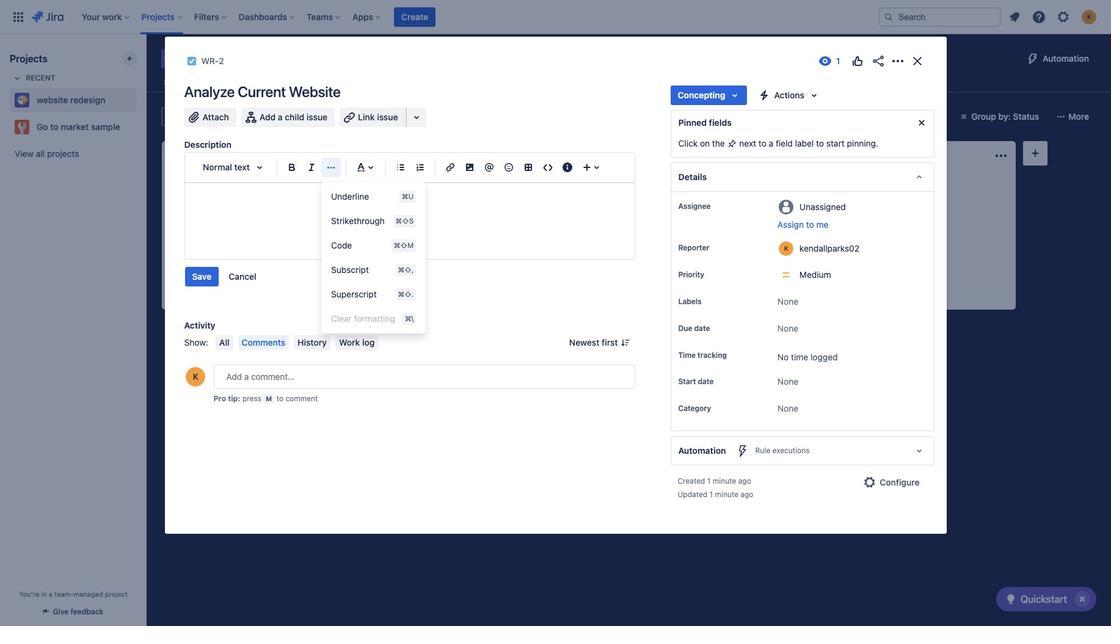 Task type: describe. For each thing, give the bounding box(es) containing it.
to do 0
[[180, 150, 212, 161]]

1 for created
[[708, 477, 711, 486]]

project settings link
[[741, 71, 809, 93]]

Add a comment… field
[[214, 365, 635, 389]]

wr-2 inside analyze current website dialog
[[201, 56, 224, 66]]

description
[[184, 139, 232, 150]]

wr-2 link inside analyze current website dialog
[[201, 54, 224, 68]]

m
[[266, 395, 272, 403]]

0 vertical spatial redesign
[[240, 50, 296, 67]]

me
[[817, 219, 829, 230]]

automation inside analyze current website dialog
[[679, 446, 726, 456]]

add a child issue
[[260, 112, 328, 122]]

link issue button
[[340, 108, 407, 127]]

copy link to issue image
[[222, 56, 231, 65]]

1 vertical spatial ago
[[741, 490, 754, 500]]

click
[[679, 138, 698, 149]]

design 0
[[525, 150, 562, 161]]

website redesign link
[[10, 88, 132, 112]]

normal
[[203, 162, 232, 172]]

current inside analyze current website dialog
[[238, 83, 286, 100]]

menu bar inside analyze current website dialog
[[213, 336, 381, 350]]

create button inside primary element
[[394, 7, 436, 27]]

check image
[[1004, 592, 1019, 607]]

give feedback button
[[36, 602, 111, 622]]

wr- for bottommost task image
[[359, 264, 375, 273]]

0 for testing 0
[[733, 150, 738, 161]]

you're in a team-managed project
[[19, 590, 128, 598]]

time tracking pin to top. only you can see pinned fields. image
[[730, 351, 740, 361]]

label
[[796, 138, 814, 149]]

1 vertical spatial wr-2 link
[[359, 264, 380, 274]]

Description - Main content area, start typing to enter text. text field
[[206, 202, 614, 238]]

to right m
[[277, 394, 284, 403]]

work
[[339, 337, 360, 348]]

next to a field label to start pinning.
[[737, 138, 879, 149]]

2 none from the top
[[778, 323, 799, 334]]

2 inside analyze current website dialog
[[219, 56, 224, 66]]

define goals
[[345, 183, 393, 193]]

medium
[[800, 270, 832, 280]]

actions image
[[891, 54, 906, 68]]

quickstart
[[1021, 594, 1068, 605]]

bullet list ⌘⇧8 image
[[393, 160, 408, 175]]

start date
[[679, 377, 714, 387]]

projects
[[10, 53, 48, 64]]

link image
[[443, 160, 457, 175]]

normal text button
[[197, 154, 272, 181]]

launch
[[870, 152, 899, 160]]

all
[[36, 149, 45, 159]]

a inside 'add a child issue' button
[[278, 112, 283, 122]]

add
[[260, 112, 276, 122]]

settings
[[774, 76, 807, 87]]

view all projects
[[15, 149, 79, 159]]

link web pages and more image
[[409, 110, 424, 125]]

clear formatting
[[331, 314, 395, 324]]

give feedback
[[53, 608, 103, 617]]

you're
[[19, 590, 39, 598]]

work log
[[339, 337, 375, 348]]

Search board text field
[[163, 108, 255, 125]]

create button for to do 0
[[165, 175, 324, 195]]

underline
[[331, 191, 369, 202]]

1 vertical spatial current
[[378, 239, 408, 249]]

a for next to a field label to start pinning.
[[769, 138, 774, 149]]

analyze current website inside dialog
[[184, 83, 341, 100]]

⌘⇧.
[[398, 290, 414, 298]]

1 for wr-
[[375, 208, 379, 217]]

assign to me button
[[778, 219, 922, 231]]

summary link
[[161, 71, 205, 93]]

wr-1
[[359, 208, 379, 217]]

analyze current website dialog
[[165, 37, 947, 534]]

bold ⌘b image
[[285, 160, 299, 175]]

superscript
[[331, 289, 377, 299]]

numbered list ⌘⇧7 image
[[413, 160, 428, 175]]

on
[[700, 138, 710, 149]]

time tracking
[[679, 351, 727, 360]]

no
[[778, 352, 789, 362]]

add image, video, or file image
[[462, 160, 477, 175]]

start
[[679, 377, 696, 387]]

pinning.
[[847, 138, 879, 149]]

Search field
[[880, 7, 1002, 27]]

automation element
[[671, 437, 935, 466]]

pro tip: press m to comment
[[214, 394, 318, 403]]

subscript
[[331, 265, 369, 275]]

save button
[[185, 267, 219, 287]]

1 vertical spatial website redesign
[[37, 95, 105, 105]]

more information about this user image
[[779, 241, 794, 256]]

code
[[331, 240, 352, 251]]

due date pin to top. only you can see pinned fields. image
[[713, 324, 723, 334]]

2 vertical spatial 1
[[710, 490, 713, 500]]

details
[[679, 172, 707, 182]]

concepting for concepting 2
[[353, 152, 399, 160]]

newest first button
[[562, 336, 635, 350]]

define
[[345, 183, 369, 193]]

priority pin to top. only you can see pinned fields. image
[[707, 270, 717, 280]]

collapse recent projects image
[[10, 71, 24, 86]]

add a child issue button
[[241, 108, 335, 127]]

0 vertical spatial website redesign
[[186, 50, 296, 67]]

more formatting image
[[324, 160, 338, 175]]

clear
[[331, 314, 352, 324]]

fields
[[709, 117, 732, 128]]

add people image
[[314, 109, 329, 124]]

created 1 minute ago updated 1 minute ago
[[678, 477, 754, 500]]

start
[[827, 138, 845, 149]]

⌘⇧s
[[396, 217, 414, 225]]

assign
[[778, 219, 804, 230]]

team-
[[54, 590, 74, 598]]

history button
[[294, 336, 331, 350]]

info panel image
[[560, 160, 575, 175]]

work log button
[[336, 336, 379, 350]]

⌘⇧m
[[394, 241, 414, 249]]

cancel button
[[221, 267, 264, 287]]

automation inside button
[[1043, 53, 1090, 64]]

to
[[180, 152, 190, 160]]

time
[[792, 352, 809, 362]]

0 horizontal spatial website
[[37, 95, 68, 105]]

project settings
[[743, 76, 807, 87]]

child
[[285, 112, 304, 122]]

calendar link
[[282, 71, 323, 93]]

to for a
[[759, 138, 767, 149]]

table image
[[521, 160, 536, 175]]

date for start date
[[698, 377, 714, 387]]



Task type: locate. For each thing, give the bounding box(es) containing it.
wr- for task icon
[[359, 208, 375, 217]]

menu bar
[[213, 336, 381, 350]]

automation up created
[[679, 446, 726, 456]]

none up executions
[[778, 404, 799, 414]]

quickstart button
[[997, 587, 1097, 612]]

website down description - main content area, start typing to enter text. text box
[[410, 239, 442, 249]]

reporter pin to top. only you can see pinned fields. image
[[712, 243, 722, 253]]

0 vertical spatial minute
[[713, 477, 737, 486]]

0 horizontal spatial wr-2
[[201, 56, 224, 66]]

none down the more information about this user image
[[778, 296, 799, 307]]

italic ⌘i image
[[304, 160, 319, 175]]

0 vertical spatial automation
[[1043, 53, 1090, 64]]

1 right updated
[[710, 490, 713, 500]]

0 horizontal spatial group
[[185, 267, 264, 287]]

no time logged
[[778, 352, 838, 362]]

0 for design 0
[[556, 150, 562, 161]]

1 horizontal spatial website redesign
[[186, 50, 296, 67]]

group inside analyze current website dialog
[[185, 267, 264, 287]]

task image
[[345, 208, 355, 218]]

0 vertical spatial wr-
[[201, 56, 219, 66]]

concepting inside concepting dropdown button
[[678, 90, 726, 100]]

tab list containing board
[[154, 71, 816, 93]]

wr- inside analyze current website dialog
[[201, 56, 219, 66]]

0 right testing on the right top
[[733, 150, 738, 161]]

task image down code
[[345, 264, 355, 274]]

0 vertical spatial date
[[695, 324, 710, 333]]

concepting 2
[[353, 150, 409, 161]]

task image
[[187, 56, 197, 66], [345, 264, 355, 274]]

1 horizontal spatial concepting
[[678, 90, 726, 100]]

0 horizontal spatial task image
[[187, 56, 197, 66]]

create column image
[[1029, 146, 1043, 161]]

website inside dialog
[[289, 83, 341, 100]]

to
[[50, 122, 58, 132], [759, 138, 767, 149], [817, 138, 825, 149], [807, 219, 815, 230], [277, 394, 284, 403]]

create inside primary element
[[402, 11, 429, 22]]

a right "in" at bottom
[[49, 590, 53, 598]]

concepting up pinned fields on the right of page
[[678, 90, 726, 100]]

wr-1 link
[[359, 207, 379, 218]]

click on the
[[679, 138, 728, 149]]

wr-2
[[201, 56, 224, 66], [359, 264, 380, 273]]

group containing save
[[185, 267, 264, 287]]

1 horizontal spatial a
[[278, 112, 283, 122]]

concepting for concepting
[[678, 90, 726, 100]]

cancel
[[229, 271, 256, 282]]

0 right launch
[[904, 150, 910, 161]]

launch 0
[[870, 150, 910, 161]]

3 0 from the left
[[733, 150, 738, 161]]

wr-2 up the superscript
[[359, 264, 380, 273]]

wr- left copy link to issue icon
[[201, 56, 219, 66]]

0 vertical spatial website
[[289, 83, 341, 100]]

2 vertical spatial a
[[49, 590, 53, 598]]

a right add
[[278, 112, 283, 122]]

4 none from the top
[[778, 404, 799, 414]]

0 horizontal spatial a
[[49, 590, 53, 598]]

1 issue from the left
[[307, 112, 328, 122]]

2 issue from the left
[[377, 112, 398, 122]]

a left the field
[[769, 138, 774, 149]]

0 vertical spatial task image
[[187, 56, 197, 66]]

primary element
[[7, 0, 870, 34]]

a for you're in a team-managed project
[[49, 590, 53, 598]]

0 vertical spatial analyze current website
[[184, 83, 341, 100]]

1 vertical spatial analyze current website
[[345, 239, 442, 249]]

0 vertical spatial wr-2 link
[[201, 54, 224, 68]]

0 horizontal spatial wr-2 link
[[201, 54, 224, 68]]

0 for launch 0
[[904, 150, 910, 161]]

1 horizontal spatial current
[[378, 239, 408, 249]]

ago
[[739, 477, 752, 486], [741, 490, 754, 500]]

1 vertical spatial minute
[[715, 490, 739, 500]]

1 vertical spatial redesign
[[70, 95, 105, 105]]

field
[[776, 138, 793, 149]]

to inside button
[[807, 219, 815, 230]]

1 vertical spatial automation
[[679, 446, 726, 456]]

0 vertical spatial concepting
[[678, 90, 726, 100]]

1 horizontal spatial redesign
[[240, 50, 296, 67]]

link
[[358, 112, 375, 122]]

0 horizontal spatial concepting
[[353, 152, 399, 160]]

website redesign up board
[[186, 50, 296, 67]]

activity
[[184, 320, 215, 331]]

actions button
[[753, 86, 827, 105]]

1
[[375, 208, 379, 217], [708, 477, 711, 486], [710, 490, 713, 500]]

to right next
[[759, 138, 767, 149]]

analyze down strikethrough
[[345, 239, 376, 249]]

1 vertical spatial task image
[[345, 264, 355, 274]]

analyze current website up add
[[184, 83, 341, 100]]

redesign right copy link to issue icon
[[240, 50, 296, 67]]

project
[[743, 76, 772, 87]]

kendallparks02
[[800, 243, 860, 253]]

attach button
[[184, 108, 236, 127]]

1 right created
[[708, 477, 711, 486]]

wr- up the superscript
[[359, 264, 375, 273]]

issue right link
[[377, 112, 398, 122]]

analyze up search board text box
[[184, 83, 235, 100]]

none up no on the right
[[778, 323, 799, 334]]

concepting up bullet list ⌘⇧8 icon
[[353, 152, 399, 160]]

create button for design 0
[[510, 175, 669, 195]]

2 0 from the left
[[556, 150, 562, 161]]

ago right updated
[[741, 490, 754, 500]]

2
[[219, 56, 224, 66], [404, 150, 409, 161], [375, 264, 380, 273]]

wr-2 up board
[[201, 56, 224, 66]]

tracking
[[698, 351, 727, 360]]

hide message image
[[915, 116, 929, 130]]

wr-2 link up board
[[201, 54, 224, 68]]

board
[[217, 76, 241, 87]]

rule
[[756, 446, 771, 456]]

4 0 from the left
[[904, 150, 910, 161]]

newest
[[570, 337, 600, 348]]

pinned fields
[[679, 117, 732, 128]]

current up add
[[238, 83, 286, 100]]

1 horizontal spatial task image
[[345, 264, 355, 274]]

assign to me
[[778, 219, 829, 230]]

search image
[[884, 12, 894, 22]]

1 horizontal spatial analyze
[[345, 239, 376, 249]]

date
[[695, 324, 710, 333], [698, 377, 714, 387]]

date left due date pin to top. only you can see pinned fields. "icon"
[[695, 324, 710, 333]]

2 left numbered list ⌘⇧7 image
[[404, 150, 409, 161]]

0 horizontal spatial automation
[[679, 446, 726, 456]]

0 right code snippet image
[[556, 150, 562, 161]]

create banner
[[0, 0, 1112, 34]]

sample
[[91, 122, 120, 132]]

0 horizontal spatial website
[[289, 83, 341, 100]]

1 vertical spatial analyze
[[345, 239, 376, 249]]

2 right subscript at the top of page
[[375, 264, 380, 273]]

1 horizontal spatial group
[[321, 185, 426, 331]]

analyze current website down ⌘⇧s
[[345, 239, 442, 249]]

all
[[219, 337, 230, 348]]

analyze current website
[[184, 83, 341, 100], [345, 239, 442, 249]]

executions
[[773, 446, 810, 456]]

website
[[186, 50, 236, 67], [37, 95, 68, 105]]

analyze
[[184, 83, 235, 100], [345, 239, 376, 249]]

0 vertical spatial 2
[[219, 56, 224, 66]]

assignee
[[679, 202, 711, 211]]

concepting inside concepting 2
[[353, 152, 399, 160]]

date right start
[[698, 377, 714, 387]]

ago right created
[[739, 477, 752, 486]]

to left start
[[817, 138, 825, 149]]

give
[[53, 608, 69, 617]]

1 vertical spatial date
[[698, 377, 714, 387]]

issue right child on the left
[[307, 112, 328, 122]]

configure
[[880, 478, 920, 488]]

configure link
[[858, 473, 928, 493]]

to right go at the top left of the page
[[50, 122, 58, 132]]

group
[[321, 185, 426, 331], [185, 267, 264, 287]]

jira image
[[32, 9, 63, 24], [32, 9, 63, 24]]

3 none from the top
[[778, 377, 799, 387]]

close image
[[910, 54, 925, 68]]

0 vertical spatial website
[[186, 50, 236, 67]]

details element
[[671, 163, 935, 192]]

0 vertical spatial ago
[[739, 477, 752, 486]]

website up board
[[186, 50, 236, 67]]

the
[[713, 138, 725, 149]]

tab list
[[154, 71, 816, 93]]

wr-2 link
[[201, 54, 224, 68], [359, 264, 380, 274]]

link issue
[[358, 112, 398, 122]]

priority
[[679, 270, 705, 279]]

dismiss quickstart image
[[1073, 590, 1093, 609]]

automation right 'automation' "image"
[[1043, 53, 1090, 64]]

go to market sample link
[[10, 115, 132, 139]]

1 vertical spatial website
[[37, 95, 68, 105]]

0 vertical spatial wr-2
[[201, 56, 224, 66]]

1 horizontal spatial website
[[186, 50, 236, 67]]

0 vertical spatial 1
[[375, 208, 379, 217]]

due date
[[679, 324, 710, 333]]

updated
[[678, 490, 708, 500]]

2 vertical spatial wr-
[[359, 264, 375, 273]]

log
[[362, 337, 375, 348]]

0 vertical spatial a
[[278, 112, 283, 122]]

1 vertical spatial a
[[769, 138, 774, 149]]

wr-2 link up the superscript
[[359, 264, 380, 274]]

1 vertical spatial wr-2
[[359, 264, 380, 273]]

1 horizontal spatial wr-2 link
[[359, 264, 380, 274]]

attach
[[203, 112, 229, 122]]

minute right created
[[713, 477, 737, 486]]

pinned
[[679, 117, 707, 128]]

website redesign up "market"
[[37, 95, 105, 105]]

2 horizontal spatial a
[[769, 138, 774, 149]]

⌘u
[[402, 193, 414, 200]]

reporter
[[679, 243, 710, 252]]

emoji image
[[501, 160, 516, 175]]

date for due date
[[695, 324, 710, 333]]

rule executions
[[756, 446, 810, 456]]

to for market
[[50, 122, 58, 132]]

create
[[402, 11, 429, 22], [185, 180, 212, 190], [529, 180, 556, 190], [702, 180, 729, 190], [357, 292, 384, 303]]

feedback
[[71, 608, 103, 617]]

formatting
[[354, 314, 395, 324]]

1 down goals
[[375, 208, 379, 217]]

2 horizontal spatial 2
[[404, 150, 409, 161]]

0 horizontal spatial website redesign
[[37, 95, 105, 105]]

comments
[[242, 337, 286, 348]]

1 vertical spatial website
[[410, 239, 442, 249]]

0 horizontal spatial current
[[238, 83, 286, 100]]

1 0 from the left
[[207, 150, 212, 161]]

show:
[[184, 337, 208, 348]]

due
[[679, 324, 693, 333]]

0 horizontal spatial analyze
[[184, 83, 235, 100]]

0 down description
[[207, 150, 212, 161]]

2 up board
[[219, 56, 224, 66]]

1 horizontal spatial analyze current website
[[345, 239, 442, 249]]

0 horizontal spatial 2
[[219, 56, 224, 66]]

1 vertical spatial wr-
[[359, 208, 375, 217]]

1 vertical spatial 1
[[708, 477, 711, 486]]

redesign up go to market sample
[[70, 95, 105, 105]]

a
[[278, 112, 283, 122], [769, 138, 774, 149], [49, 590, 53, 598]]

code snippet image
[[541, 160, 555, 175]]

strikethrough
[[331, 216, 385, 226]]

current down ⌘⇧s
[[378, 239, 408, 249]]

1 horizontal spatial issue
[[377, 112, 398, 122]]

menu bar containing all
[[213, 336, 381, 350]]

all button
[[216, 336, 233, 350]]

0 horizontal spatial analyze current website
[[184, 83, 341, 100]]

to left 'me'
[[807, 219, 815, 230]]

go to market sample
[[37, 122, 120, 132]]

⌘\
[[405, 315, 414, 323]]

minute right updated
[[715, 490, 739, 500]]

market
[[61, 122, 89, 132]]

none
[[778, 296, 799, 307], [778, 323, 799, 334], [778, 377, 799, 387], [778, 404, 799, 414]]

managed
[[74, 590, 103, 598]]

in
[[41, 590, 47, 598]]

0 vertical spatial current
[[238, 83, 286, 100]]

time
[[679, 351, 696, 360]]

create button for testing 0
[[682, 175, 841, 195]]

none down no on the right
[[778, 377, 799, 387]]

vote options: no one has voted for this issue yet. image
[[850, 54, 865, 68]]

to for me
[[807, 219, 815, 230]]

0 horizontal spatial redesign
[[70, 95, 105, 105]]

recent
[[26, 73, 55, 83]]

2 vertical spatial 2
[[375, 264, 380, 273]]

issue inside button
[[377, 112, 398, 122]]

issue inside button
[[307, 112, 328, 122]]

projects
[[47, 149, 79, 159]]

1 horizontal spatial automation
[[1043, 53, 1090, 64]]

newest first
[[570, 337, 618, 348]]

1 vertical spatial 2
[[404, 150, 409, 161]]

wr- right task icon
[[359, 208, 375, 217]]

press
[[243, 394, 262, 403]]

created
[[678, 477, 706, 486]]

labels
[[679, 297, 702, 306]]

automation image
[[1026, 51, 1041, 66]]

1 horizontal spatial 2
[[375, 264, 380, 273]]

1 vertical spatial concepting
[[353, 152, 399, 160]]

mention image
[[482, 160, 497, 175]]

group containing underline
[[321, 185, 426, 331]]

logged
[[811, 352, 838, 362]]

1 horizontal spatial website
[[410, 239, 442, 249]]

1 none from the top
[[778, 296, 799, 307]]

task image up 'summary'
[[187, 56, 197, 66]]

testing
[[697, 152, 728, 160]]

analyze inside analyze current website dialog
[[184, 83, 235, 100]]

website down "recent"
[[37, 95, 68, 105]]

website redesign
[[186, 50, 296, 67], [37, 95, 105, 105]]

website up the add people icon
[[289, 83, 341, 100]]

0 vertical spatial analyze
[[184, 83, 235, 100]]

0 horizontal spatial issue
[[307, 112, 328, 122]]

1 horizontal spatial wr-2
[[359, 264, 380, 273]]

design
[[525, 152, 551, 160]]



Task type: vqa. For each thing, say whether or not it's contained in the screenshot.


